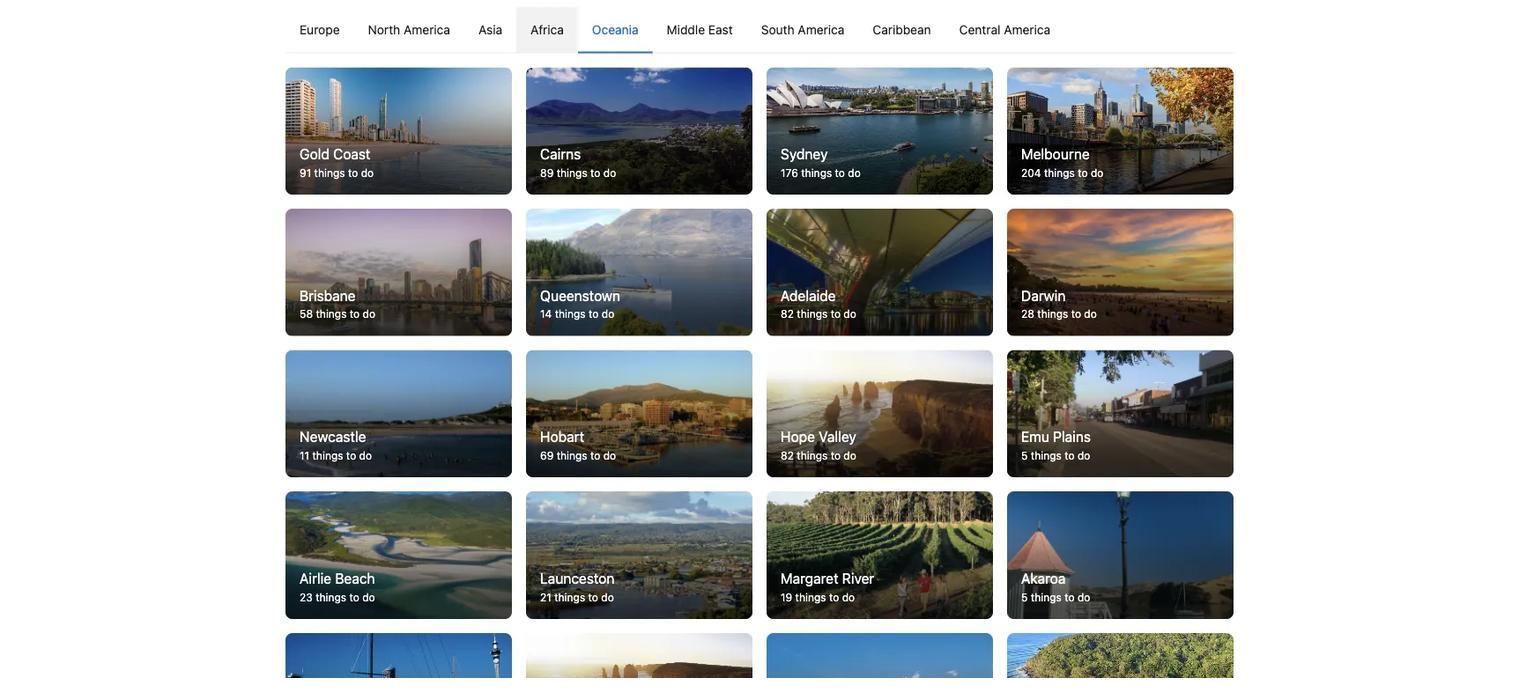Task type: vqa. For each thing, say whether or not it's contained in the screenshot.


Task type: locate. For each thing, give the bounding box(es) containing it.
to right 89
[[590, 166, 600, 179]]

newcastle
[[300, 429, 366, 446]]

things inside newcastle 11 things to do
[[312, 450, 343, 462]]

melbourne 204 things to do
[[1021, 146, 1104, 179]]

1 5 from the top
[[1021, 450, 1028, 462]]

do inside gold coast 91 things to do
[[361, 166, 374, 179]]

things down darwin
[[1037, 308, 1068, 320]]

to down adelaide
[[831, 308, 841, 320]]

0 horizontal spatial america
[[404, 22, 450, 36]]

to inside hope valley 82 things to do
[[831, 450, 841, 462]]

north america
[[368, 22, 450, 36]]

adelaide
[[781, 287, 836, 304]]

caribbean
[[873, 22, 931, 36]]

to inside queenstown 14 things to do
[[589, 308, 599, 320]]

things inside 'emu plains 5 things to do'
[[1031, 450, 1062, 462]]

23
[[300, 591, 313, 603]]

things inside brisbane 58 things to do
[[316, 308, 347, 320]]

things down the sydney
[[801, 166, 832, 179]]

things down adelaide
[[797, 308, 828, 320]]

do inside adelaide 82 things to do
[[844, 308, 856, 320]]

204
[[1021, 166, 1041, 179]]

2 5 from the top
[[1021, 591, 1028, 603]]

1 82 from the top
[[781, 308, 794, 320]]

america right 'central'
[[1004, 22, 1051, 36]]

to inside sydney 176 things to do
[[835, 166, 845, 179]]

to down the plains
[[1065, 450, 1075, 462]]

america right north
[[404, 22, 450, 36]]

america for north america
[[404, 22, 450, 36]]

queenstown 14 things to do
[[540, 287, 620, 320]]

darwin image
[[1007, 209, 1234, 336]]

to
[[348, 166, 358, 179], [590, 166, 600, 179], [835, 166, 845, 179], [1078, 166, 1088, 179], [350, 308, 360, 320], [589, 308, 599, 320], [831, 308, 841, 320], [1071, 308, 1081, 320], [346, 450, 356, 462], [590, 450, 600, 462], [831, 450, 841, 462], [1065, 450, 1075, 462], [349, 591, 359, 603], [588, 591, 598, 603], [829, 591, 839, 603], [1065, 591, 1075, 603]]

things down queenstown
[[555, 308, 586, 320]]

to down valley
[[831, 450, 841, 462]]

1 vertical spatial 82
[[781, 450, 794, 462]]

auckland image
[[286, 633, 512, 679]]

akaroa
[[1021, 570, 1066, 587]]

to down margaret
[[829, 591, 839, 603]]

to down newcastle at the bottom
[[346, 450, 356, 462]]

airlie beach 23 things to do
[[300, 570, 375, 603]]

to inside gold coast 91 things to do
[[348, 166, 358, 179]]

3 america from the left
[[1004, 22, 1051, 36]]

82
[[781, 308, 794, 320], [781, 450, 794, 462]]

adelaide image
[[767, 209, 993, 336]]

europe button
[[286, 6, 354, 52]]

cairns image
[[526, 67, 753, 195]]

brisbane 58 things to do
[[300, 287, 375, 320]]

south
[[761, 22, 795, 36]]

things down launceston
[[554, 591, 585, 603]]

central america
[[959, 22, 1051, 36]]

margaret river 19 things to do
[[781, 570, 874, 603]]

to down coast
[[348, 166, 358, 179]]

things down melbourne
[[1044, 166, 1075, 179]]

2 82 from the top
[[781, 450, 794, 462]]

to inside melbourne 204 things to do
[[1078, 166, 1088, 179]]

launceston 21 things to do
[[540, 570, 614, 603]]

cairns 89 things to do
[[540, 146, 616, 179]]

do inside cairns 89 things to do
[[603, 166, 616, 179]]

to down akaroa
[[1065, 591, 1075, 603]]

1 america from the left
[[404, 22, 450, 36]]

things down newcastle at the bottom
[[312, 450, 343, 462]]

hobart 69 things to do
[[540, 429, 616, 462]]

tab list
[[286, 6, 1234, 54]]

things inside gold coast 91 things to do
[[314, 166, 345, 179]]

82 down the hope
[[781, 450, 794, 462]]

to down launceston
[[588, 591, 598, 603]]

to down beach in the bottom left of the page
[[349, 591, 359, 603]]

1 vertical spatial 5
[[1021, 591, 1028, 603]]

hope
[[781, 429, 815, 446]]

adelaide 82 things to do
[[781, 287, 856, 320]]

to inside hobart 69 things to do
[[590, 450, 600, 462]]

19
[[781, 591, 792, 603]]

things inside sydney 176 things to do
[[801, 166, 832, 179]]

to right the 28 at right
[[1071, 308, 1081, 320]]

to right 69
[[590, 450, 600, 462]]

europe
[[300, 22, 340, 36]]

darwin 28 things to do
[[1021, 287, 1097, 320]]

to down brisbane
[[350, 308, 360, 320]]

asia
[[478, 22, 502, 36]]

do inside 'emu plains 5 things to do'
[[1078, 450, 1090, 462]]

margaret river image
[[767, 492, 993, 619]]

to inside brisbane 58 things to do
[[350, 308, 360, 320]]

things inside the akaroa 5 things to do
[[1031, 591, 1062, 603]]

sydney image
[[767, 67, 993, 195]]

things inside melbourne 204 things to do
[[1044, 166, 1075, 179]]

2 america from the left
[[798, 22, 844, 36]]

to down queenstown
[[589, 308, 599, 320]]

to right 176
[[835, 166, 845, 179]]

1 horizontal spatial america
[[798, 22, 844, 36]]

america right south
[[798, 22, 844, 36]]

things down the hobart
[[557, 450, 587, 462]]

82 down adelaide
[[781, 308, 794, 320]]

emu plains image
[[1007, 350, 1234, 478]]

to inside cairns 89 things to do
[[590, 166, 600, 179]]

america
[[404, 22, 450, 36], [798, 22, 844, 36], [1004, 22, 1051, 36]]

things down emu
[[1031, 450, 1062, 462]]

things down akaroa
[[1031, 591, 1062, 603]]

things
[[314, 166, 345, 179], [557, 166, 587, 179], [801, 166, 832, 179], [1044, 166, 1075, 179], [316, 308, 347, 320], [555, 308, 586, 320], [797, 308, 828, 320], [1037, 308, 1068, 320], [312, 450, 343, 462], [557, 450, 587, 462], [797, 450, 828, 462], [1031, 450, 1062, 462], [316, 591, 346, 603], [554, 591, 585, 603], [795, 591, 826, 603], [1031, 591, 1062, 603]]

newcastle 11 things to do
[[300, 429, 372, 462]]

gold coast 91 things to do
[[300, 146, 374, 179]]

to inside darwin 28 things to do
[[1071, 308, 1081, 320]]

hope valley 82 things to do
[[781, 429, 856, 462]]

to inside launceston 21 things to do
[[588, 591, 598, 603]]

things down the hope
[[797, 450, 828, 462]]

0 vertical spatial 5
[[1021, 450, 1028, 462]]

launceston image
[[526, 492, 753, 619]]

hope valley image
[[767, 350, 993, 478]]

do
[[361, 166, 374, 179], [603, 166, 616, 179], [848, 166, 861, 179], [1091, 166, 1104, 179], [363, 308, 375, 320], [602, 308, 614, 320], [844, 308, 856, 320], [1084, 308, 1097, 320], [359, 450, 372, 462], [603, 450, 616, 462], [844, 450, 856, 462], [1078, 450, 1090, 462], [362, 591, 375, 603], [601, 591, 614, 603], [842, 591, 855, 603], [1078, 591, 1090, 603]]

things down margaret
[[795, 591, 826, 603]]

to down melbourne
[[1078, 166, 1088, 179]]

do inside newcastle 11 things to do
[[359, 450, 372, 462]]

to inside the airlie beach 23 things to do
[[349, 591, 359, 603]]

melbourne
[[1021, 146, 1090, 162]]

things down brisbane
[[316, 308, 347, 320]]

do inside melbourne 204 things to do
[[1091, 166, 1104, 179]]

akaroa image
[[1007, 492, 1234, 619]]

america inside button
[[798, 22, 844, 36]]

things inside darwin 28 things to do
[[1037, 308, 1068, 320]]

0 vertical spatial 82
[[781, 308, 794, 320]]

things down airlie
[[316, 591, 346, 603]]

to inside adelaide 82 things to do
[[831, 308, 841, 320]]

south america
[[761, 22, 844, 36]]

5 down akaroa
[[1021, 591, 1028, 603]]

11
[[300, 450, 309, 462]]

africa button
[[517, 6, 578, 52]]

things down cairns
[[557, 166, 587, 179]]

things down gold
[[314, 166, 345, 179]]

do inside hope valley 82 things to do
[[844, 450, 856, 462]]

5 down emu
[[1021, 450, 1028, 462]]

north america button
[[354, 6, 464, 52]]

5
[[1021, 450, 1028, 462], [1021, 591, 1028, 603]]

middle east
[[667, 22, 733, 36]]

2 horizontal spatial america
[[1004, 22, 1051, 36]]



Task type: describe. For each thing, give the bounding box(es) containing it.
things inside the airlie beach 23 things to do
[[316, 591, 346, 603]]

newcastle image
[[286, 350, 512, 478]]

do inside the airlie beach 23 things to do
[[362, 591, 375, 603]]

north
[[368, 22, 400, 36]]

queenstown image
[[526, 209, 753, 336]]

tab list containing europe
[[286, 6, 1234, 54]]

5 inside the akaroa 5 things to do
[[1021, 591, 1028, 603]]

caribbean button
[[859, 6, 945, 52]]

do inside queenstown 14 things to do
[[602, 308, 614, 320]]

brisbane image
[[286, 209, 512, 336]]

do inside brisbane 58 things to do
[[363, 308, 375, 320]]

margaret
[[781, 570, 839, 587]]

do inside the akaroa 5 things to do
[[1078, 591, 1090, 603]]

east
[[708, 22, 733, 36]]

89
[[540, 166, 554, 179]]

port douglas image
[[767, 633, 993, 679]]

asia button
[[464, 6, 517, 52]]

cairns
[[540, 146, 581, 162]]

69
[[540, 450, 554, 462]]

middle east button
[[653, 6, 747, 52]]

things inside margaret river 19 things to do
[[795, 591, 826, 603]]

hobart
[[540, 429, 584, 446]]

brisbane
[[300, 287, 356, 304]]

things inside adelaide 82 things to do
[[797, 308, 828, 320]]

28
[[1021, 308, 1034, 320]]

to inside margaret river 19 things to do
[[829, 591, 839, 603]]

to inside the akaroa 5 things to do
[[1065, 591, 1075, 603]]

oceania
[[592, 22, 638, 36]]

to inside newcastle 11 things to do
[[346, 450, 356, 462]]

to inside 'emu plains 5 things to do'
[[1065, 450, 1075, 462]]

sydney 176 things to do
[[781, 146, 861, 179]]

queenstown
[[540, 287, 620, 304]]

do inside sydney 176 things to do
[[848, 166, 861, 179]]

things inside launceston 21 things to do
[[554, 591, 585, 603]]

176
[[781, 166, 798, 179]]

plains
[[1053, 429, 1091, 446]]

things inside hope valley 82 things to do
[[797, 450, 828, 462]]

darwin
[[1021, 287, 1066, 304]]

things inside hobart 69 things to do
[[557, 450, 587, 462]]

91
[[300, 166, 311, 179]]

valley
[[819, 429, 856, 446]]

do inside hobart 69 things to do
[[603, 450, 616, 462]]

america for central america
[[1004, 22, 1051, 36]]

coast
[[333, 146, 371, 162]]

do inside darwin 28 things to do
[[1084, 308, 1097, 320]]

14
[[540, 308, 552, 320]]

middle
[[667, 22, 705, 36]]

central
[[959, 22, 1001, 36]]

emu plains 5 things to do
[[1021, 429, 1091, 462]]

south america button
[[747, 6, 859, 52]]

launceston
[[540, 570, 614, 587]]

do inside launceston 21 things to do
[[601, 591, 614, 603]]

airlie beach image
[[286, 492, 512, 619]]

82 inside hope valley 82 things to do
[[781, 450, 794, 462]]

gold coast image
[[286, 67, 512, 195]]

82 inside adelaide 82 things to do
[[781, 308, 794, 320]]

central america button
[[945, 6, 1065, 52]]

oceania button
[[578, 6, 653, 52]]

airlie
[[300, 570, 331, 587]]

emu
[[1021, 429, 1049, 446]]

river
[[842, 570, 874, 587]]

gold
[[300, 146, 330, 162]]

beach
[[335, 570, 375, 587]]

melbourne image
[[1007, 67, 1234, 195]]

hobart image
[[526, 350, 753, 478]]

things inside queenstown 14 things to do
[[555, 308, 586, 320]]

weeaproinah image
[[526, 633, 753, 679]]

sydney
[[781, 146, 828, 162]]

akaroa 5 things to do
[[1021, 570, 1090, 603]]

noosa heads image
[[1007, 633, 1234, 679]]

america for south america
[[798, 22, 844, 36]]

5 inside 'emu plains 5 things to do'
[[1021, 450, 1028, 462]]

things inside cairns 89 things to do
[[557, 166, 587, 179]]

58
[[300, 308, 313, 320]]

africa
[[531, 22, 564, 36]]

21
[[540, 591, 551, 603]]

do inside margaret river 19 things to do
[[842, 591, 855, 603]]



